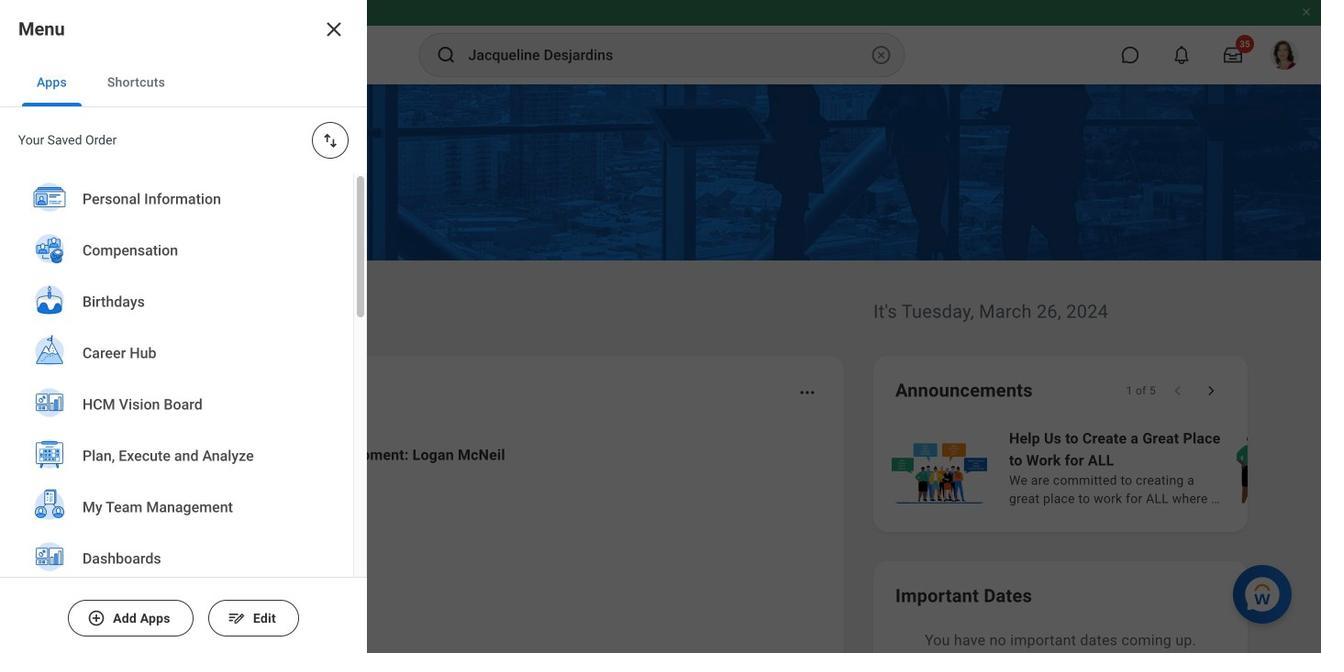 Task type: locate. For each thing, give the bounding box(es) containing it.
list
[[0, 173, 353, 653], [888, 426, 1322, 510], [95, 430, 822, 653]]

global navigation dialog
[[0, 0, 367, 653]]

banner
[[0, 0, 1322, 84]]

inbox large image
[[1224, 46, 1243, 64]]

main content
[[0, 84, 1322, 653]]

sort image
[[321, 131, 340, 150]]

inbox image
[[122, 553, 150, 581]]

chevron right small image
[[1202, 382, 1221, 400]]

x image
[[323, 18, 345, 40]]

search image
[[435, 44, 458, 66]]

x circle image
[[870, 44, 893, 66]]

tab list
[[0, 59, 367, 107]]

status
[[1127, 384, 1156, 398]]



Task type: describe. For each thing, give the bounding box(es) containing it.
notifications large image
[[1173, 46, 1191, 64]]

list inside global navigation dialog
[[0, 173, 353, 653]]

close environment banner image
[[1301, 6, 1312, 17]]

profile logan mcneil element
[[1259, 35, 1311, 75]]

plus circle image
[[87, 609, 106, 628]]

text edit image
[[227, 609, 246, 628]]

chevron left small image
[[1169, 382, 1188, 400]]

book open image
[[122, 629, 150, 653]]



Task type: vqa. For each thing, say whether or not it's contained in the screenshot.
Global Navigation dialog
yes



